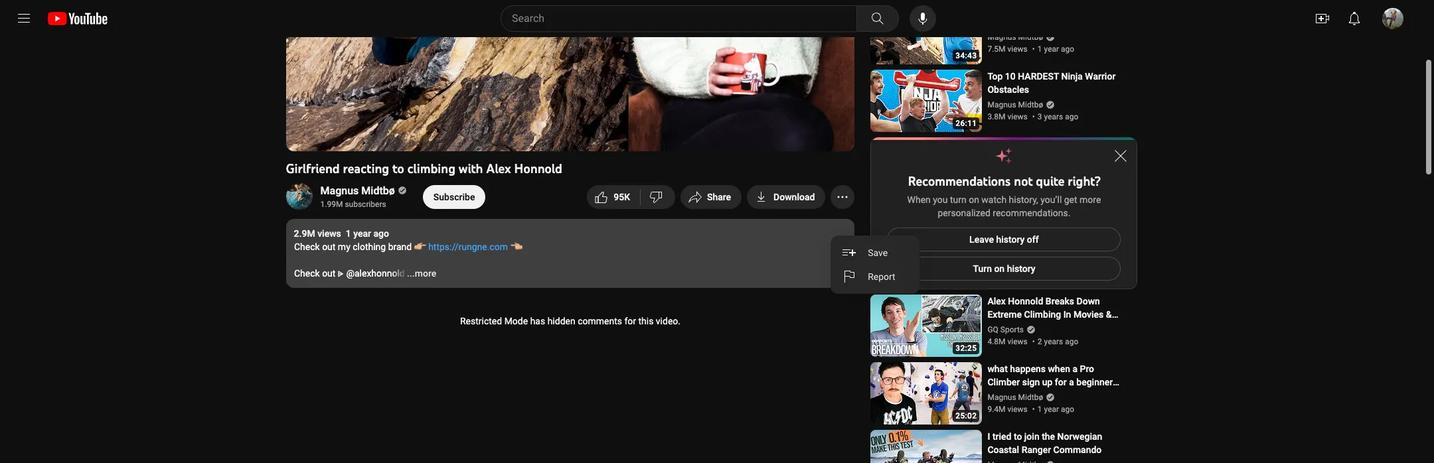Task type: describe. For each thing, give the bounding box(es) containing it.
subscribers
[[345, 200, 386, 209]]

clothing
[[352, 242, 386, 252]]

views for 7.5m views
[[1008, 44, 1028, 54]]

you
[[933, 195, 948, 205]]

for inside what happens when a pro climber sign up for a beginner course
[[1055, 377, 1067, 388]]

get
[[1064, 195, 1077, 205]]

subscribe
[[433, 192, 475, 203]]

1 year ago for 7.5m views
[[1038, 44, 1074, 54]]

sports up 4.8m views
[[1000, 325, 1024, 335]]

recommendations.
[[993, 208, 1071, 218]]

when
[[907, 195, 931, 205]]

off
[[1027, 234, 1039, 245]]

years for obstacles
[[1044, 112, 1063, 122]]

what happens when a pro climber sign up for a beginner course
[[988, 364, 1113, 401]]

Download text field
[[774, 192, 815, 203]]

top 10 hardest ninja warrior obstacles by magnus midtbø 3,884,632 views 3 years ago 26 minutes element
[[988, 70, 1122, 96]]

turn
[[950, 195, 967, 205]]

report option
[[831, 265, 920, 289]]

9.4m
[[988, 405, 1006, 414]]

views for 3.8m views
[[1008, 112, 1028, 122]]

year for 7.5m views
[[1044, 44, 1059, 54]]

more
[[1080, 195, 1101, 205]]

0 horizontal spatial gq
[[988, 325, 999, 335]]

1 year ago for 9.4m views
[[1038, 405, 1074, 414]]

25:02 link
[[871, 363, 982, 426]]

hardest
[[1018, 71, 1059, 82]]

Search text field
[[512, 10, 854, 27]]

up
[[1042, 377, 1053, 388]]

subscribe button
[[423, 185, 486, 209]]

34:43
[[956, 51, 977, 60]]

1 vertical spatial history
[[1007, 264, 1035, 274]]

leave
[[969, 234, 994, 245]]

history,
[[1009, 195, 1038, 205]]

brand
[[388, 242, 412, 252]]

👈🏼
[[510, 242, 522, 252]]

download button
[[747, 185, 826, 209]]

midtbø for 9.4m views
[[1018, 393, 1043, 402]]

top 10 hardest ninja warrior obstacles
[[988, 71, 1116, 95]]

save option
[[831, 241, 920, 265]]

4.8m
[[988, 337, 1006, 347]]

recommendations not quite right? when you turn on watch history, you'll get more personalized recommendations.
[[907, 173, 1103, 218]]

magnus midtbø for 7.5m
[[988, 33, 1043, 42]]

0 vertical spatial alex
[[486, 161, 511, 177]]

9
[[614, 192, 619, 203]]

2.9m
[[294, 228, 315, 239]]

when
[[1048, 364, 1070, 374]]

extreme
[[988, 309, 1022, 320]]

warrior
[[1085, 71, 1116, 82]]

2 years ago
[[1038, 337, 1079, 347]]

years for climbing
[[1044, 337, 1063, 347]]

breaks
[[1046, 296, 1074, 307]]

hidden
[[548, 316, 575, 327]]

climbing
[[407, 161, 456, 177]]

tv
[[988, 323, 999, 333]]

26 minutes, 11 seconds element
[[956, 119, 977, 128]]

👈🏼 check out ⌲ @alexhonnold
[[294, 242, 522, 279]]

👉🏼
[[414, 242, 426, 252]]

down
[[1077, 296, 1100, 307]]

turn on history button
[[887, 257, 1121, 281]]

top
[[988, 71, 1003, 82]]

magnus midtbø up 1.99m subscribers
[[320, 185, 395, 197]]

25:02
[[956, 412, 977, 421]]

32:25
[[956, 344, 977, 353]]

sports inside alex honnold breaks down extreme climbing in movies & tv | gq sports
[[1021, 323, 1049, 333]]

3
[[1038, 112, 1042, 122]]

share button
[[681, 185, 742, 209]]

3.8m
[[988, 112, 1006, 122]]

gq sports
[[988, 325, 1024, 335]]

alex inside alex honnold breaks down extreme climbing in movies & tv | gq sports
[[988, 296, 1006, 307]]

right?
[[1068, 173, 1100, 189]]

Turn on history text field
[[973, 264, 1035, 274]]

coastal
[[988, 445, 1019, 455]]

1 vertical spatial 1
[[346, 228, 351, 239]]

norwegian
[[1057, 432, 1102, 442]]

mode
[[504, 316, 528, 327]]

not
[[1014, 173, 1033, 189]]

happens
[[1010, 364, 1046, 374]]

magnus for 3.8m
[[988, 100, 1016, 110]]

my
[[338, 242, 350, 252]]

2.9m views
[[294, 228, 341, 239]]

ago for what happens when a pro climber sign up for a beginner course
[[1061, 405, 1074, 414]]

views for 4.8m views
[[1008, 337, 1028, 347]]

to for join
[[1014, 432, 1022, 442]]

1 vertical spatial a
[[1069, 377, 1074, 388]]

25 minutes, 2 seconds element
[[956, 412, 977, 421]]

personalized
[[938, 208, 991, 218]]

out inside 👈🏼 check out ⌲ @alexhonnold
[[322, 268, 335, 279]]

ago up ninja
[[1061, 44, 1074, 54]]

7.5m
[[988, 44, 1006, 54]]

turn
[[973, 264, 992, 274]]

5
[[619, 192, 624, 203]]

tried
[[993, 432, 1012, 442]]

movies
[[1074, 309, 1104, 320]]

alex honnold breaks down extreme climbing in movies & tv | gq sports by gq sports 4,899,459 views 2 years ago 32 minutes element
[[988, 295, 1122, 333]]

in
[[1063, 309, 1071, 320]]

with
[[459, 161, 483, 177]]

7.5m views
[[988, 44, 1028, 54]]

magnus midtbø link
[[320, 184, 396, 199]]

check inside 👈🏼 check out ⌲ @alexhonnold
[[294, 268, 320, 279]]

video.
[[656, 316, 681, 327]]

leave history off button
[[887, 228, 1121, 252]]

obstacles
[[988, 84, 1029, 95]]

...more button
[[407, 267, 436, 280]]

gq inside alex honnold breaks down extreme climbing in movies & tv | gq sports
[[1006, 323, 1019, 333]]

32 minutes, 25 seconds element
[[956, 344, 977, 353]]



Task type: locate. For each thing, give the bounding box(es) containing it.
for left this
[[624, 316, 636, 327]]

magnus up 3.8m
[[988, 100, 1016, 110]]

0 vertical spatial 1 year ago
[[1038, 44, 1074, 54]]

1 up my
[[346, 228, 351, 239]]

@alexhonnold
[[346, 268, 405, 279]]

turn on history
[[973, 264, 1035, 274]]

comments
[[578, 316, 622, 327]]

0 vertical spatial year
[[1044, 44, 1059, 54]]

ago down "in"
[[1065, 337, 1079, 347]]

i tried to join the norwegian coastal ranger commando link
[[988, 430, 1122, 463]]

magnus midtbø for 9.4m
[[988, 393, 1043, 402]]

youtube video player element
[[286, 0, 855, 151]]

history down off
[[1007, 264, 1035, 274]]

magnus midtbø up 7.5m views
[[988, 33, 1043, 42]]

0 vertical spatial years
[[1044, 112, 1063, 122]]

magnus midtbø up 3.8m views
[[988, 100, 1043, 110]]

midtbø up subscribers
[[361, 185, 395, 197]]

recommendations
[[908, 173, 1011, 189]]

32:25 link
[[871, 295, 982, 359]]

0 vertical spatial for
[[624, 316, 636, 327]]

midtbø up 3
[[1018, 100, 1043, 110]]

ago right 3
[[1065, 112, 1079, 122]]

views right "9.4m"
[[1008, 405, 1028, 414]]

0 vertical spatial out
[[322, 242, 335, 252]]

commando
[[1053, 445, 1102, 455]]

magnus up 7.5m
[[988, 33, 1016, 42]]

1 horizontal spatial honnold
[[1008, 296, 1043, 307]]

10
[[1005, 71, 1016, 82]]

has
[[530, 316, 545, 327]]

climbing
[[1024, 309, 1061, 320]]

magnus midtbø
[[988, 33, 1043, 42], [988, 100, 1043, 110], [320, 185, 395, 197], [988, 393, 1043, 402]]

download
[[774, 192, 815, 203]]

restricted mode has hidden comments for this video.
[[460, 316, 681, 327]]

years right 2
[[1044, 337, 1063, 347]]

magnus for 9.4m
[[988, 393, 1016, 402]]

Subscribe text field
[[433, 192, 475, 203]]

avatar image image
[[1382, 8, 1404, 29]]

0 horizontal spatial honnold
[[514, 161, 562, 177]]

on right turn at the top right of the page
[[969, 195, 979, 205]]

to inside i tried to join the norwegian coastal ranger commando
[[1014, 432, 1022, 442]]

1 horizontal spatial alex
[[988, 296, 1006, 307]]

1 year ago down what happens when a pro climber sign up for a beginner course
[[1038, 405, 1074, 414]]

0 horizontal spatial to
[[393, 161, 404, 177]]

list box containing save
[[831, 236, 920, 294]]

year for 9.4m views
[[1044, 405, 1059, 414]]

check
[[294, 242, 320, 252], [294, 268, 320, 279]]

list box
[[831, 236, 920, 294]]

1 out from the top
[[322, 242, 335, 252]]

1 vertical spatial on
[[994, 264, 1005, 274]]

check left ⌲
[[294, 268, 320, 279]]

1 for 9.4m views
[[1038, 405, 1042, 414]]

to
[[393, 161, 404, 177], [1014, 432, 1022, 442]]

2 out from the top
[[322, 268, 335, 279]]

midtbø for 7.5m views
[[1018, 33, 1043, 42]]

magnus up "9.4m"
[[988, 393, 1016, 402]]

9 5 k
[[614, 192, 630, 203]]

Share text field
[[707, 192, 731, 203]]

this
[[638, 316, 654, 327]]

1 year ago up ninja
[[1038, 44, 1074, 54]]

views for 2.9m views
[[317, 228, 341, 239]]

0 vertical spatial on
[[969, 195, 979, 205]]

1 up hardest
[[1038, 44, 1042, 54]]

year down what happens when a pro climber sign up for a beginner course
[[1044, 405, 1059, 414]]

midtbø for 3.8m views
[[1018, 100, 1043, 110]]

year up clothing
[[353, 228, 371, 239]]

views up my
[[317, 228, 341, 239]]

ago
[[1061, 44, 1074, 54], [1065, 112, 1079, 122], [373, 228, 389, 239], [1065, 337, 1079, 347], [1061, 405, 1074, 414]]

sign
[[1022, 377, 1040, 388]]

leave history off
[[969, 234, 1039, 245]]

ago up the norwegian
[[1061, 405, 1074, 414]]

check down 2.9m
[[294, 242, 320, 252]]

0 vertical spatial 1
[[1038, 44, 1042, 54]]

year up hardest
[[1044, 44, 1059, 54]]

magnus for 7.5m
[[988, 33, 1016, 42]]

3.8m views
[[988, 112, 1028, 122]]

gq right |
[[1006, 323, 1019, 333]]

on right turn
[[994, 264, 1005, 274]]

what
[[988, 364, 1008, 374]]

what happens when a pro climber sign up for a beginner course by magnus midtbø 9,479,844 views 1 year ago 25 minutes element
[[988, 363, 1122, 401]]

check out my clothing brand 👉🏼 https://rungne.com
[[294, 242, 508, 252]]

1 horizontal spatial gq
[[1006, 323, 1019, 333]]

ago for alex honnold breaks down extreme climbing in movies & tv | gq sports
[[1065, 337, 1079, 347]]

views down gq sports
[[1008, 337, 1028, 347]]

watch
[[982, 195, 1007, 205]]

4.8m views
[[988, 337, 1028, 347]]

...more
[[407, 268, 436, 279]]

gq left |
[[988, 325, 999, 335]]

1 vertical spatial year
[[353, 228, 371, 239]]

views right 3.8m
[[1008, 112, 1028, 122]]

save
[[868, 248, 888, 258]]

None search field
[[477, 5, 902, 32]]

quite
[[1036, 173, 1065, 189]]

0 vertical spatial check
[[294, 242, 320, 252]]

for down when
[[1055, 377, 1067, 388]]

a left the pro
[[1073, 364, 1078, 374]]

magnus up 1.99m
[[320, 185, 359, 197]]

0 horizontal spatial for
[[624, 316, 636, 327]]

a down when
[[1069, 377, 1074, 388]]

1 vertical spatial out
[[322, 268, 335, 279]]

1 vertical spatial check
[[294, 268, 320, 279]]

1 check from the top
[[294, 242, 320, 252]]

views right 7.5m
[[1008, 44, 1028, 54]]

Leave history off text field
[[969, 234, 1039, 245]]

the
[[1042, 432, 1055, 442]]

3 years ago
[[1038, 112, 1079, 122]]

magnus midtbø for 3.8m
[[988, 100, 1043, 110]]

gq
[[1006, 323, 1019, 333], [988, 325, 999, 335]]

1 for 7.5m views
[[1038, 44, 1042, 54]]

1 vertical spatial years
[[1044, 337, 1063, 347]]

1 up join
[[1038, 405, 1042, 414]]

26:11 link
[[871, 70, 982, 133]]

34:43 link
[[871, 2, 982, 66]]

to right the reacting
[[393, 161, 404, 177]]

34 minutes, 43 seconds element
[[956, 51, 977, 60]]

ago up clothing
[[373, 228, 389, 239]]

1 horizontal spatial on
[[994, 264, 1005, 274]]

magnus midtbø up 9.4m views
[[988, 393, 1043, 402]]

report
[[868, 272, 896, 282]]

midtbø up 7.5m views
[[1018, 33, 1043, 42]]

2
[[1038, 337, 1042, 347]]

to for climbing
[[393, 161, 404, 177]]

alex up extreme
[[988, 296, 1006, 307]]

to left join
[[1014, 432, 1022, 442]]

&
[[1106, 309, 1112, 320]]

1 horizontal spatial for
[[1055, 377, 1067, 388]]

2 vertical spatial year
[[1044, 405, 1059, 414]]

magnus
[[988, 33, 1016, 42], [988, 100, 1016, 110], [320, 185, 359, 197], [988, 393, 1016, 402]]

honnold inside alex honnold breaks down extreme climbing in movies & tv | gq sports
[[1008, 296, 1043, 307]]

0 vertical spatial a
[[1073, 364, 1078, 374]]

out left ⌲
[[322, 268, 335, 279]]

1 vertical spatial 1 year ago
[[346, 228, 389, 239]]

course
[[988, 390, 1016, 401]]

1 horizontal spatial to
[[1014, 432, 1022, 442]]

alex honnold breaks down extreme climbing in movies & tv | gq sports
[[988, 296, 1112, 333]]

1 vertical spatial honnold
[[1008, 296, 1043, 307]]

|
[[1002, 323, 1004, 333]]

i tried to join the norwegian coastal ranger commando by magnus midtbø 4,575,651 views 3 months ago 27 minutes element
[[988, 430, 1122, 457]]

2 years from the top
[[1044, 337, 1063, 347]]

2 check from the top
[[294, 268, 320, 279]]

i
[[988, 432, 990, 442]]

alex right with
[[486, 161, 511, 177]]

0 vertical spatial to
[[393, 161, 404, 177]]

1
[[1038, 44, 1042, 54], [346, 228, 351, 239], [1038, 405, 1042, 414]]

girlfriend reacting to climbing with alex honnold
[[286, 161, 562, 177]]

history left off
[[996, 234, 1025, 245]]

share
[[707, 192, 731, 203]]

for
[[624, 316, 636, 327], [1055, 377, 1067, 388]]

sports up 2
[[1021, 323, 1049, 333]]

1 vertical spatial to
[[1014, 432, 1022, 442]]

join
[[1024, 432, 1040, 442]]

beginner
[[1076, 377, 1113, 388]]

1.99m subscribers
[[320, 200, 386, 209]]

k
[[624, 192, 630, 203]]

1.99m
[[320, 200, 343, 209]]

0 horizontal spatial alex
[[486, 161, 511, 177]]

0 horizontal spatial on
[[969, 195, 979, 205]]

1 years from the top
[[1044, 112, 1063, 122]]

midtbø
[[1018, 33, 1043, 42], [1018, 100, 1043, 110], [361, 185, 395, 197], [1018, 393, 1043, 402]]

1 vertical spatial for
[[1055, 377, 1067, 388]]

on inside button
[[994, 264, 1005, 274]]

2 vertical spatial 1 year ago
[[1038, 405, 1074, 414]]

climber
[[988, 377, 1020, 388]]

https://rungne.com link
[[428, 242, 508, 252]]

1.99 million subscribers element
[[320, 199, 404, 210]]

girlfriend
[[286, 161, 340, 177]]

on inside recommendations not quite right? when you turn on watch history, you'll get more personalized recommendations.
[[969, 195, 979, 205]]

history
[[996, 234, 1025, 245], [1007, 264, 1035, 274]]

midtbø down sign
[[1018, 393, 1043, 402]]

years right 3
[[1044, 112, 1063, 122]]

views for 9.4m views
[[1008, 405, 1028, 414]]

1 year ago up clothing
[[346, 228, 389, 239]]

0 vertical spatial honnold
[[514, 161, 562, 177]]

0 vertical spatial history
[[996, 234, 1025, 245]]

ago for top 10 hardest ninja warrior obstacles
[[1065, 112, 1079, 122]]

on
[[969, 195, 979, 205], [994, 264, 1005, 274]]

pro
[[1080, 364, 1094, 374]]

2 vertical spatial 1
[[1038, 405, 1042, 414]]

ninja
[[1061, 71, 1083, 82]]

1 vertical spatial alex
[[988, 296, 1006, 307]]

ranger
[[1022, 445, 1051, 455]]

9.4m views
[[988, 405, 1028, 414]]

out left my
[[322, 242, 335, 252]]



Task type: vqa. For each thing, say whether or not it's contained in the screenshot.
the '#carshorts'
no



